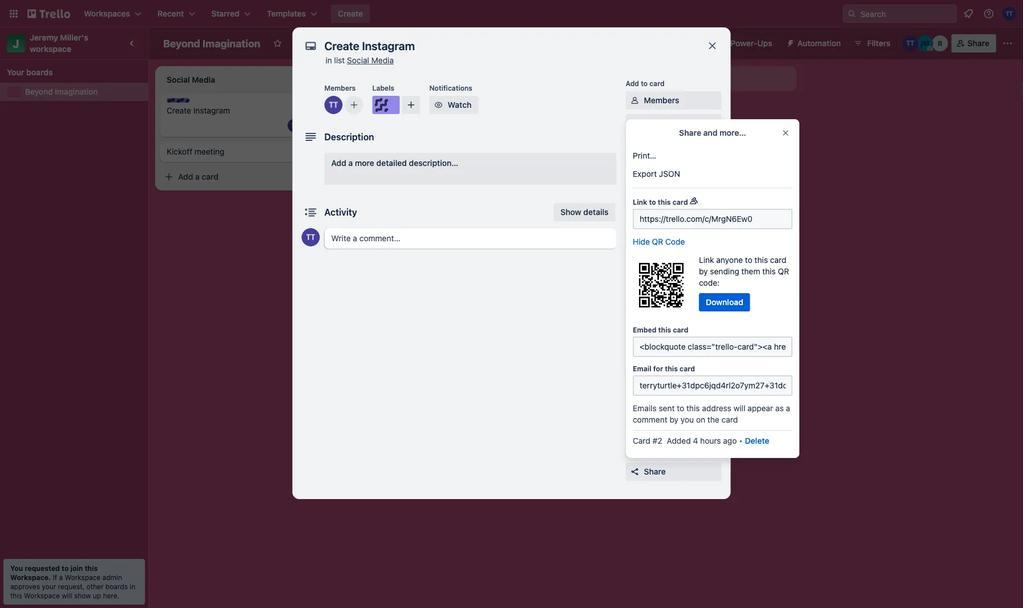 Task type: locate. For each thing, give the bounding box(es) containing it.
qr right hide
[[652, 237, 664, 247]]

code
[[666, 237, 685, 247]]

to for you requested to join this workspace.
[[62, 565, 69, 573]]

in right other
[[130, 583, 136, 591]]

1 vertical spatial labels
[[644, 118, 669, 128]]

sm image left archive
[[629, 444, 641, 455]]

2 horizontal spatial power-
[[731, 39, 758, 48]]

a down kickoff meeting
[[195, 172, 200, 182]]

details
[[584, 208, 609, 217]]

0 horizontal spatial share
[[644, 467, 666, 477]]

add a card up more
[[340, 131, 381, 140]]

cover link
[[626, 206, 722, 224]]

0 horizontal spatial create
[[167, 106, 191, 115]]

your
[[42, 583, 56, 591]]

add a card down kickoff meeting
[[178, 172, 219, 182]]

Search field
[[857, 5, 957, 22]]

archive
[[644, 444, 673, 454]]

1 horizontal spatial list
[[711, 74, 722, 83]]

add a card button down thinking link
[[322, 127, 450, 145]]

your
[[7, 68, 24, 77]]

attachment button
[[626, 183, 722, 201]]

sm image left checklist
[[629, 140, 641, 152]]

to left join
[[62, 565, 69, 573]]

to for link anyone to this card by sending them this qr code:
[[745, 255, 753, 265]]

list right another
[[711, 74, 722, 83]]

create up "workspace visible"
[[338, 9, 363, 18]]

list down the workspace visible button
[[334, 56, 345, 65]]

1 vertical spatial beyond
[[25, 87, 53, 96]]

1 vertical spatial imagination
[[55, 87, 98, 96]]

jeremy miller's workspace
[[30, 33, 90, 54]]

sm image left watch
[[433, 99, 444, 111]]

in down the workspace visible button
[[326, 56, 332, 65]]

0 horizontal spatial power-ups
[[626, 262, 663, 270]]

0 horizontal spatial add a card
[[178, 172, 219, 182]]

to up them
[[745, 255, 753, 265]]

a
[[357, 131, 362, 140], [349, 158, 353, 168], [195, 172, 200, 182], [786, 404, 791, 413], [59, 574, 63, 582]]

sm image right power-ups button
[[782, 34, 798, 50]]

1 horizontal spatial link
[[699, 255, 715, 265]]

power-ups up "add another list" button
[[731, 39, 773, 48]]

1 horizontal spatial labels
[[644, 118, 669, 128]]

boards right 'your' at the left top
[[26, 68, 53, 77]]

1 vertical spatial by
[[670, 415, 679, 425]]

instagram
[[193, 106, 230, 115]]

card right anyone
[[771, 255, 787, 265]]

1 horizontal spatial members
[[644, 96, 680, 105]]

Link to this card text field
[[633, 209, 793, 230]]

0 horizontal spatial share button
[[626, 463, 722, 481]]

1 horizontal spatial workspace
[[65, 574, 101, 582]]

will inside the emails sent to this address will appear as a comment by you on the card
[[734, 404, 746, 413]]

a right as
[[786, 404, 791, 413]]

0 vertical spatial add a card
[[340, 131, 381, 140]]

hours
[[701, 436, 721, 446]]

you requested to join this workspace.
[[10, 565, 98, 582]]

0 vertical spatial members
[[325, 84, 356, 92]]

appear
[[748, 404, 774, 413]]

0 vertical spatial beyond
[[163, 37, 200, 49]]

if
[[53, 574, 57, 582]]

link for link to this card
[[633, 198, 648, 206]]

share left and
[[679, 128, 702, 138]]

0 horizontal spatial automation
[[626, 308, 665, 316]]

workspace down join
[[65, 574, 101, 582]]

automation left the filters "button"
[[798, 39, 841, 48]]

1 vertical spatial boards
[[106, 583, 128, 591]]

add another list
[[662, 74, 722, 83]]

1 vertical spatial share button
[[626, 463, 722, 481]]

sm image inside members link
[[629, 95, 641, 106]]

sm image up "print…" on the top right of the page
[[629, 118, 641, 129]]

to
[[641, 79, 648, 87], [649, 198, 656, 206], [745, 255, 753, 265], [677, 404, 685, 413], [62, 565, 69, 573]]

other
[[87, 583, 104, 591]]

to up template
[[677, 404, 685, 413]]

this right them
[[763, 267, 776, 276]]

0 vertical spatial automation
[[798, 39, 841, 48]]

Email for this card text field
[[633, 376, 793, 396]]

sm image
[[782, 34, 798, 50], [629, 140, 641, 152], [629, 416, 641, 427]]

sm image for make template
[[629, 416, 641, 427]]

as
[[776, 404, 784, 413]]

workspace up social
[[310, 39, 352, 48]]

move link
[[626, 367, 722, 385]]

imagination left star or unstar board image
[[203, 37, 261, 49]]

labels up checklist
[[644, 118, 669, 128]]

0 vertical spatial share button
[[952, 34, 997, 53]]

0 horizontal spatial beyond imagination
[[25, 87, 98, 96]]

sm image down add to card
[[629, 95, 641, 106]]

2 horizontal spatial share
[[968, 39, 990, 48]]

this
[[658, 198, 671, 206], [755, 255, 768, 265], [763, 267, 776, 276], [659, 326, 672, 334], [665, 365, 678, 373], [687, 404, 700, 413], [85, 565, 98, 573], [10, 592, 22, 600]]

copy
[[644, 394, 664, 403]]

sending
[[710, 267, 740, 276]]

1 horizontal spatial qr
[[778, 267, 790, 276]]

power-ups down hide
[[626, 262, 663, 270]]

link up sending
[[699, 255, 715, 265]]

this right join
[[85, 565, 98, 573]]

card
[[633, 436, 651, 446]]

link up cover
[[633, 198, 648, 206]]

sm image
[[629, 95, 641, 106], [433, 99, 444, 111], [629, 118, 641, 129], [629, 209, 641, 220], [629, 370, 641, 381], [629, 393, 641, 404], [629, 444, 641, 455]]

this down approves
[[10, 592, 22, 600]]

share
[[968, 39, 990, 48], [679, 128, 702, 138], [644, 467, 666, 477]]

ups
[[758, 39, 773, 48], [650, 262, 663, 270], [688, 278, 703, 288]]

this right for
[[665, 365, 678, 373]]

0 horizontal spatial boards
[[26, 68, 53, 77]]

1 vertical spatial share
[[679, 128, 702, 138]]

power- left code:
[[661, 278, 688, 288]]

in list social media
[[326, 56, 394, 65]]

members up thoughts button
[[325, 84, 356, 92]]

1 vertical spatial ups
[[650, 262, 663, 270]]

thoughts button
[[329, 98, 372, 107]]

power-ups button
[[708, 34, 780, 53]]

attachment
[[644, 187, 688, 196]]

imagination down the 'your boards with 1 items' "element"
[[55, 87, 98, 96]]

this up "you"
[[687, 404, 700, 413]]

1 horizontal spatial automation
[[798, 39, 841, 48]]

automation up embed
[[626, 308, 665, 316]]

to inside the emails sent to this address will appear as a comment by you on the card
[[677, 404, 685, 413]]

sent
[[659, 404, 675, 413]]

0 vertical spatial sm image
[[782, 34, 798, 50]]

card down "attachment"
[[673, 198, 688, 206]]

will down request,
[[62, 592, 72, 600]]

1 horizontal spatial power-ups
[[731, 39, 773, 48]]

move
[[644, 371, 665, 380]]

1 vertical spatial power-
[[626, 262, 650, 270]]

1 vertical spatial sm image
[[629, 140, 641, 152]]

miller's
[[60, 33, 88, 42]]

2 vertical spatial share
[[644, 467, 666, 477]]

sm image left copy
[[629, 393, 641, 404]]

1 vertical spatial add a card button
[[160, 168, 288, 186]]

will
[[734, 404, 746, 413], [62, 592, 72, 600]]

in inside if a workspace admin approves your request, other boards in this workspace will show up here.
[[130, 583, 136, 591]]

qr code for: https://trello.com/c/mrgn6ew0 image
[[633, 257, 690, 314]]

1 vertical spatial create
[[167, 106, 191, 115]]

1 horizontal spatial terry turtle (terryturtle) image
[[903, 35, 919, 51]]

0 vertical spatial workspace
[[310, 39, 352, 48]]

1 horizontal spatial by
[[699, 267, 708, 276]]

boards
[[26, 68, 53, 77], [106, 583, 128, 591]]

2 horizontal spatial ups
[[758, 39, 773, 48]]

1 horizontal spatial share button
[[952, 34, 997, 53]]

create
[[338, 9, 363, 18], [167, 106, 191, 115]]

0 vertical spatial will
[[734, 404, 746, 413]]

0 vertical spatial link
[[633, 198, 648, 206]]

automation
[[798, 39, 841, 48], [626, 308, 665, 316]]

sm image inside move link
[[629, 370, 641, 381]]

qr right them
[[778, 267, 790, 276]]

rubyanndersson (rubyanndersson) image
[[933, 35, 949, 51]]

1 horizontal spatial will
[[734, 404, 746, 413]]

delete
[[745, 436, 770, 446]]

by inside link anyone to this card by sending them this qr code:
[[699, 267, 708, 276]]

0 vertical spatial power-
[[731, 39, 758, 48]]

2 vertical spatial ups
[[688, 278, 703, 288]]

share down archive
[[644, 467, 666, 477]]

sm image inside labels link
[[629, 118, 641, 129]]

labels up thinking link
[[373, 84, 395, 92]]

card
[[650, 79, 665, 87], [364, 131, 381, 140], [202, 172, 219, 182], [673, 198, 688, 206], [771, 255, 787, 265], [673, 326, 689, 334], [680, 365, 695, 373], [722, 415, 738, 425]]

0 horizontal spatial imagination
[[55, 87, 98, 96]]

custom
[[644, 233, 674, 242]]

activity
[[325, 207, 357, 218]]

0 vertical spatial labels
[[373, 84, 395, 92]]

members
[[325, 84, 356, 92], [644, 96, 680, 105]]

1 horizontal spatial beyond
[[163, 37, 200, 49]]

•
[[739, 436, 743, 446]]

share for bottommost share button
[[644, 467, 666, 477]]

sm image inside watch button
[[433, 99, 444, 111]]

0 notifications image
[[962, 7, 976, 21]]

power-ups inside button
[[731, 39, 773, 48]]

sm image left cover
[[629, 209, 641, 220]]

watch
[[448, 100, 472, 110]]

terry turtle (terryturtle) image right the open information menu image
[[1003, 7, 1017, 21]]

1 vertical spatial list
[[711, 74, 722, 83]]

print… link
[[626, 147, 800, 165]]

0 horizontal spatial link
[[633, 198, 648, 206]]

workspace.
[[10, 574, 51, 582]]

0 horizontal spatial workspace
[[24, 592, 60, 600]]

a right if at the left of page
[[59, 574, 63, 582]]

1 vertical spatial power-ups
[[626, 262, 663, 270]]

1 vertical spatial qr
[[778, 267, 790, 276]]

sm image inside checklist link
[[629, 140, 641, 152]]

export
[[633, 169, 657, 179]]

power- up "add another list" button
[[731, 39, 758, 48]]

fields
[[676, 233, 698, 242]]

2 vertical spatial sm image
[[629, 416, 641, 427]]

share left show menu image
[[968, 39, 990, 48]]

add another list button
[[642, 66, 797, 91]]

0 horizontal spatial in
[[130, 583, 136, 591]]

sm image inside make template "link"
[[629, 416, 641, 427]]

workspace visible
[[310, 39, 378, 48]]

1 horizontal spatial beyond imagination
[[163, 37, 261, 49]]

email for this card
[[633, 365, 695, 373]]

sm image for members
[[629, 95, 641, 106]]

0 vertical spatial share
[[968, 39, 990, 48]]

checklist link
[[626, 137, 722, 155]]

2 horizontal spatial terry turtle (terryturtle) image
[[1003, 7, 1017, 21]]

create left "instagram" at the left top
[[167, 106, 191, 115]]

0 vertical spatial by
[[699, 267, 708, 276]]

export json link
[[626, 165, 800, 183]]

2 vertical spatial power-
[[661, 278, 688, 288]]

by left "you"
[[670, 415, 679, 425]]

beyond imagination link
[[25, 86, 142, 98]]

link
[[633, 198, 648, 206], [699, 255, 715, 265]]

0 horizontal spatial qr
[[652, 237, 664, 247]]

added
[[667, 436, 691, 446]]

r
[[938, 39, 943, 47]]

0 horizontal spatial labels
[[373, 84, 395, 92]]

power-ups
[[731, 39, 773, 48], [626, 262, 663, 270]]

card inside link anyone to this card by sending them this qr code:
[[771, 255, 787, 265]]

share button down the archive link
[[626, 463, 722, 481]]

by up code:
[[699, 267, 708, 276]]

1 horizontal spatial imagination
[[203, 37, 261, 49]]

your boards
[[7, 68, 53, 77]]

custom fields
[[644, 233, 698, 242]]

sm image inside "copy" link
[[629, 393, 641, 404]]

terry turtle (terryturtle) image
[[1003, 7, 1017, 21], [903, 35, 919, 51], [325, 96, 343, 114]]

make template link
[[626, 412, 722, 430]]

0 horizontal spatial beyond
[[25, 87, 53, 96]]

sm image for labels
[[629, 118, 641, 129]]

add button button
[[626, 321, 722, 339]]

beyond inside beyond imagination link
[[25, 87, 53, 96]]

sm image inside the automation button
[[782, 34, 798, 50]]

card right the
[[722, 415, 738, 425]]

0 horizontal spatial list
[[334, 56, 345, 65]]

sm image down actions on the right bottom of page
[[629, 370, 641, 381]]

0 vertical spatial list
[[334, 56, 345, 65]]

workspace down "your"
[[24, 592, 60, 600]]

code:
[[699, 278, 720, 288]]

them
[[742, 267, 761, 276]]

if a workspace admin approves your request, other boards in this workspace will show up here.
[[10, 574, 136, 600]]

terry turtle (terryturtle) image inside primary element
[[1003, 7, 1017, 21]]

share button down 0 notifications image
[[952, 34, 997, 53]]

jeremy
[[30, 33, 58, 42]]

media
[[372, 56, 394, 65]]

sm image for watch
[[433, 99, 444, 111]]

1 vertical spatial will
[[62, 592, 72, 600]]

to inside link anyone to this card by sending them this qr code:
[[745, 255, 753, 265]]

None text field
[[319, 35, 696, 56]]

1 horizontal spatial boards
[[106, 583, 128, 591]]

members down add to card
[[644, 96, 680, 105]]

0 horizontal spatial by
[[670, 415, 679, 425]]

power- down hide
[[626, 262, 650, 270]]

link for link anyone to this card by sending them this qr code:
[[699, 255, 715, 265]]

terry turtle (terryturtle) image
[[288, 119, 301, 132], [302, 228, 320, 247]]

0 vertical spatial beyond imagination
[[163, 37, 261, 49]]

0 horizontal spatial will
[[62, 592, 72, 600]]

#2
[[653, 436, 663, 446]]

add a card button down 'kickoff meeting' link
[[160, 168, 288, 186]]

sm image for archive
[[629, 444, 641, 455]]

0 horizontal spatial add a card button
[[160, 168, 288, 186]]

link inside link anyone to this card by sending them this qr code:
[[699, 255, 715, 265]]

0 vertical spatial ups
[[758, 39, 773, 48]]

meeting
[[195, 147, 225, 156]]

join
[[70, 565, 83, 573]]

create inside button
[[338, 9, 363, 18]]

boards down admin
[[106, 583, 128, 591]]

sm image inside the archive link
[[629, 444, 641, 455]]

0 vertical spatial terry turtle (terryturtle) image
[[1003, 7, 1017, 21]]

add to card
[[626, 79, 665, 87]]

card #2 added 4 hours ago • delete
[[633, 436, 770, 446]]

1 vertical spatial workspace
[[65, 574, 101, 582]]

0 vertical spatial power-ups
[[731, 39, 773, 48]]

0 vertical spatial imagination
[[203, 37, 261, 49]]

sm image for automation
[[782, 34, 798, 50]]

will left appear
[[734, 404, 746, 413]]

sm image inside cover link
[[629, 209, 641, 220]]

0 vertical spatial add a card button
[[322, 127, 450, 145]]

Write a comment text field
[[325, 228, 617, 249]]

hide qr code link
[[633, 236, 685, 248]]

button
[[661, 325, 686, 335]]

terry turtle (terryturtle) image left the "r"
[[903, 35, 919, 51]]

0 vertical spatial create
[[338, 9, 363, 18]]

1 horizontal spatial add a card button
[[322, 127, 450, 145]]

1 horizontal spatial share
[[679, 128, 702, 138]]

sm image down emails
[[629, 416, 641, 427]]

0 vertical spatial in
[[326, 56, 332, 65]]

a inside if a workspace admin approves your request, other boards in this workspace will show up here.
[[59, 574, 63, 582]]

to inside you requested to join this workspace.
[[62, 565, 69, 573]]

terry turtle (terryturtle) image up description in the top left of the page
[[325, 96, 343, 114]]

1 vertical spatial in
[[130, 583, 136, 591]]

1 horizontal spatial create
[[338, 9, 363, 18]]

beyond
[[163, 37, 200, 49], [25, 87, 53, 96]]



Task type: vqa. For each thing, say whether or not it's contained in the screenshot.
Make template link
yes



Task type: describe. For each thing, give the bounding box(es) containing it.
create instagram
[[167, 106, 230, 115]]

1 vertical spatial terry turtle (terryturtle) image
[[302, 228, 320, 247]]

custom fields button
[[626, 232, 722, 243]]

this down "attachment"
[[658, 198, 671, 206]]

you
[[681, 415, 694, 425]]

power- inside button
[[731, 39, 758, 48]]

visible
[[354, 39, 378, 48]]

another
[[679, 74, 709, 83]]

dates button
[[626, 160, 722, 178]]

beyond inside board name text field
[[163, 37, 200, 49]]

to for emails sent to this address will appear as a comment by you on the card
[[677, 404, 685, 413]]

close popover image
[[782, 128, 791, 138]]

comment
[[633, 415, 668, 425]]

labels link
[[626, 114, 722, 132]]

copy link
[[626, 389, 722, 408]]

social media link
[[347, 56, 394, 65]]

board
[[407, 39, 429, 48]]

thinking
[[329, 106, 360, 115]]

card right for
[[680, 365, 695, 373]]

qr inside link anyone to this card by sending them this qr code:
[[778, 267, 790, 276]]

link to this card
[[633, 198, 688, 206]]

archive link
[[626, 440, 722, 458]]

open information menu image
[[984, 8, 995, 19]]

1 horizontal spatial in
[[326, 56, 332, 65]]

share for top share button
[[968, 39, 990, 48]]

filters button
[[851, 34, 894, 53]]

you
[[10, 565, 23, 573]]

imagination inside board name text field
[[203, 37, 261, 49]]

your boards with 1 items element
[[7, 66, 136, 79]]

emails sent to this address will appear as a comment by you on the card
[[633, 404, 791, 425]]

add power-ups link
[[626, 274, 722, 292]]

for
[[654, 365, 663, 373]]

0 horizontal spatial power-
[[626, 262, 650, 270]]

Board name text field
[[158, 34, 266, 53]]

boards inside "element"
[[26, 68, 53, 77]]

create for create instagram
[[167, 106, 191, 115]]

card inside the emails sent to this address will appear as a comment by you on the card
[[722, 415, 738, 425]]

sm image for copy
[[629, 393, 641, 404]]

will inside if a workspace admin approves your request, other boards in this workspace will show up here.
[[62, 592, 72, 600]]

detailed
[[377, 158, 407, 168]]

0 horizontal spatial terry turtle (terryturtle) image
[[325, 96, 343, 114]]

show details
[[561, 208, 609, 217]]

board link
[[387, 34, 436, 53]]

1 horizontal spatial ups
[[688, 278, 703, 288]]

print…
[[633, 151, 657, 160]]

requested
[[25, 565, 60, 573]]

1 vertical spatial add a card
[[178, 172, 219, 182]]

ago
[[724, 436, 737, 446]]

address
[[702, 404, 732, 413]]

thoughts thinking
[[329, 99, 372, 115]]

1 vertical spatial members
[[644, 96, 680, 105]]

more…
[[720, 128, 747, 138]]

0 horizontal spatial members
[[325, 84, 356, 92]]

by inside the emails sent to this address will appear as a comment by you on the card
[[670, 415, 679, 425]]

card right embed
[[673, 326, 689, 334]]

anyone
[[717, 255, 743, 265]]

1 horizontal spatial add a card
[[340, 131, 381, 140]]

this right embed
[[659, 326, 672, 334]]

a left more
[[349, 158, 353, 168]]

up
[[93, 592, 101, 600]]

workspace
[[30, 44, 71, 54]]

social
[[347, 56, 369, 65]]

1 vertical spatial terry turtle (terryturtle) image
[[903, 35, 919, 51]]

link anyone to this card by sending them this qr code:
[[699, 255, 790, 288]]

embed this card
[[633, 326, 689, 334]]

download link
[[699, 293, 751, 312]]

beyond imagination inside board name text field
[[163, 37, 261, 49]]

hide qr code
[[633, 237, 685, 247]]

here.
[[103, 592, 119, 600]]

workspace inside button
[[310, 39, 352, 48]]

to up cover
[[649, 198, 656, 206]]

json
[[659, 169, 681, 179]]

add a more detailed description…
[[331, 158, 459, 168]]

automation inside button
[[798, 39, 841, 48]]

request,
[[58, 583, 85, 591]]

ups inside button
[[758, 39, 773, 48]]

4
[[693, 436, 698, 446]]

make template
[[644, 416, 700, 426]]

sm image for cover
[[629, 209, 641, 220]]

sm image for move
[[629, 370, 641, 381]]

and
[[704, 128, 718, 138]]

admin
[[102, 574, 122, 582]]

add button
[[644, 325, 686, 335]]

this inside the emails sent to this address will appear as a comment by you on the card
[[687, 404, 700, 413]]

r button
[[933, 35, 949, 51]]

cover
[[644, 210, 666, 219]]

a inside the emails sent to this address will appear as a comment by you on the card
[[786, 404, 791, 413]]

the
[[708, 415, 720, 425]]

search image
[[848, 9, 857, 18]]

boards inside if a workspace admin approves your request, other boards in this workspace will show up here.
[[106, 583, 128, 591]]

actions
[[626, 355, 651, 363]]

watch button
[[430, 96, 479, 114]]

create for create
[[338, 9, 363, 18]]

list inside "add another list" button
[[711, 74, 722, 83]]

email
[[633, 365, 652, 373]]

to up members link
[[641, 79, 648, 87]]

a up more
[[357, 131, 362, 140]]

card up more
[[364, 131, 381, 140]]

add power-ups
[[644, 278, 703, 288]]

kickoff meeting link
[[167, 146, 299, 158]]

primary element
[[0, 0, 1024, 27]]

back to home image
[[27, 5, 70, 23]]

sm image for checklist
[[629, 140, 641, 152]]

star or unstar board image
[[273, 39, 282, 48]]

1 vertical spatial automation
[[626, 308, 665, 316]]

workspace visible button
[[289, 34, 385, 53]]

more
[[355, 158, 374, 168]]

thinking link
[[329, 105, 461, 116]]

delete button
[[745, 436, 770, 447]]

members link
[[626, 91, 722, 110]]

0 vertical spatial qr
[[652, 237, 664, 247]]

2 vertical spatial workspace
[[24, 592, 60, 600]]

description…
[[409, 158, 459, 168]]

card down "meeting"
[[202, 172, 219, 182]]

this up them
[[755, 255, 768, 265]]

card up members link
[[650, 79, 665, 87]]

create from template… image
[[292, 172, 301, 182]]

Embed this card text field
[[633, 337, 793, 357]]

jeremy miller (jeremymiller198) image
[[918, 35, 934, 51]]

show details link
[[554, 203, 616, 222]]

1 vertical spatial beyond imagination
[[25, 87, 98, 96]]

filters
[[868, 39, 891, 48]]

show menu image
[[1003, 38, 1014, 49]]

0 horizontal spatial ups
[[650, 262, 663, 270]]

j
[[13, 37, 19, 50]]

add inside 'button'
[[644, 325, 659, 335]]

this inside you requested to join this workspace.
[[85, 565, 98, 573]]

dates
[[644, 164, 666, 174]]

0 vertical spatial terry turtle (terryturtle) image
[[288, 119, 301, 132]]

this inside if a workspace admin approves your request, other boards in this workspace will show up here.
[[10, 592, 22, 600]]

add inside button
[[662, 74, 677, 83]]

notifications
[[430, 84, 473, 92]]

share and more…
[[679, 128, 747, 138]]

emails
[[633, 404, 657, 413]]

add a more detailed description… link
[[325, 153, 617, 185]]



